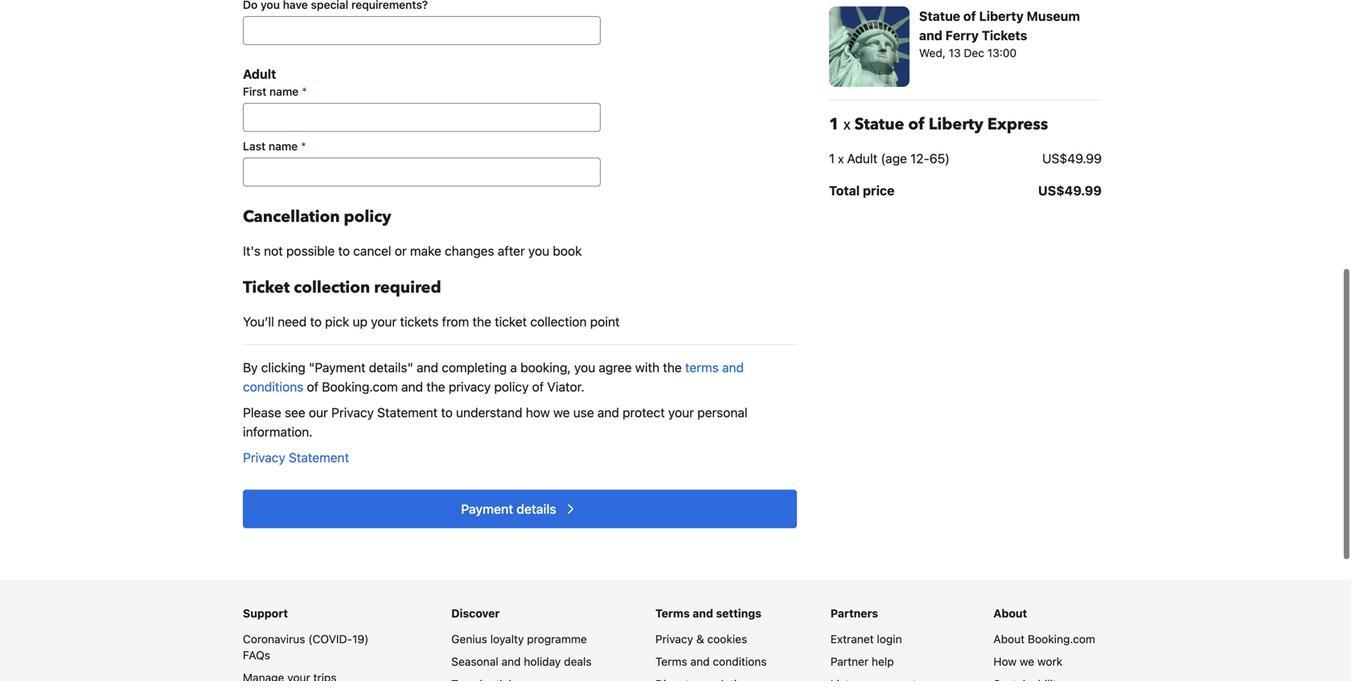 Task type: describe. For each thing, give the bounding box(es) containing it.
terms
[[685, 360, 719, 375]]

1 𝗑 statue of liberty express
[[829, 113, 1048, 136]]

faqs
[[243, 649, 270, 662]]

12-
[[910, 151, 930, 166]]

terms for terms and conditions
[[655, 655, 687, 668]]

privacy & cookies
[[655, 633, 747, 646]]

it's
[[243, 243, 261, 259]]

details"
[[369, 360, 413, 375]]

required
[[374, 277, 441, 299]]

privacy for privacy statement
[[243, 450, 285, 465]]

terms for terms and settings
[[655, 607, 690, 620]]

extranet
[[831, 633, 874, 646]]

how
[[526, 405, 550, 420]]

1 for 1 𝗑 adult  (age 12-65)
[[829, 151, 835, 166]]

conditions for terms and conditions
[[243, 379, 303, 394]]

point
[[590, 314, 620, 329]]

booking.com for about
[[1028, 633, 1095, 646]]

booking,
[[520, 360, 571, 375]]

and inside please see our privacy statement to understand how we use and protect your personal information.
[[597, 405, 619, 420]]

and inside terms and conditions
[[722, 360, 744, 375]]

make
[[410, 243, 441, 259]]

ferry
[[946, 28, 979, 43]]

or
[[395, 243, 407, 259]]

cookies
[[707, 633, 747, 646]]

payment details button
[[243, 490, 797, 528]]

from
[[442, 314, 469, 329]]

coronavirus (covid-19) faqs
[[243, 633, 369, 662]]

of booking.com and the privacy policy of viator.
[[303, 379, 585, 394]]

cancellation policy
[[243, 206, 391, 228]]

please
[[243, 405, 281, 420]]

terms and conditions link
[[655, 655, 767, 668]]

tickets
[[982, 28, 1027, 43]]

wed,
[[919, 46, 946, 60]]

you'll need to pick up your tickets from the ticket collection point
[[243, 314, 620, 329]]

extranet login link
[[831, 633, 902, 646]]

genius
[[451, 633, 487, 646]]

settings
[[716, 607, 762, 620]]

payment details
[[461, 501, 556, 517]]

terms and conditions link
[[243, 360, 744, 394]]

0 horizontal spatial the
[[426, 379, 445, 394]]

partner help
[[831, 655, 894, 668]]

it's not possible to cancel or make changes after you book
[[243, 243, 582, 259]]

1 for 1 𝗑 statue of liberty express
[[829, 113, 840, 136]]

coronavirus
[[243, 633, 305, 646]]

statue of liberty museum and ferry tickets wed, 13 dec 13:00
[[919, 8, 1080, 60]]

of up the "12-"
[[908, 113, 925, 136]]

payment
[[461, 501, 513, 517]]

see
[[285, 405, 305, 420]]

partner help link
[[831, 655, 894, 668]]

you'll
[[243, 314, 274, 329]]

𝗑 for statue
[[844, 113, 851, 136]]

1 horizontal spatial you
[[574, 360, 595, 375]]

name for first name
[[269, 85, 299, 98]]

ticket
[[495, 314, 527, 329]]

last
[[243, 140, 266, 153]]

and down &
[[690, 655, 710, 668]]

support
[[243, 607, 288, 620]]

65)
[[930, 151, 950, 166]]

terms and conditions
[[655, 655, 767, 668]]

first name *
[[243, 85, 307, 98]]

agree
[[599, 360, 632, 375]]

* for last name *
[[301, 140, 306, 153]]

conditions for terms and conditions
[[713, 655, 767, 668]]

statement inside please see our privacy statement to understand how we use and protect your personal information.
[[377, 405, 438, 420]]

genius loyalty programme link
[[451, 633, 587, 646]]

Do you have special requirements? field
[[243, 16, 601, 45]]

personal
[[697, 405, 748, 420]]

protect
[[623, 405, 665, 420]]

work
[[1037, 655, 1063, 668]]

privacy for privacy & cookies
[[655, 633, 693, 646]]

0 horizontal spatial your
[[371, 314, 397, 329]]

seasonal
[[451, 655, 498, 668]]

0 horizontal spatial to
[[310, 314, 322, 329]]

to inside please see our privacy statement to understand how we use and protect your personal information.
[[441, 405, 453, 420]]

and down loyalty
[[501, 655, 521, 668]]

not
[[264, 243, 283, 259]]

coronavirus (covid-19) faqs link
[[243, 633, 369, 662]]

ticket collection required
[[243, 277, 441, 299]]

total
[[829, 183, 860, 198]]

holiday
[[524, 655, 561, 668]]

login
[[877, 633, 902, 646]]

1 horizontal spatial collection
[[530, 314, 587, 329]]

privacy inside please see our privacy statement to understand how we use and protect your personal information.
[[331, 405, 374, 420]]

information.
[[243, 424, 313, 440]]



Task type: vqa. For each thing, say whether or not it's contained in the screenshot.
the topmost collection
yes



Task type: locate. For each thing, give the bounding box(es) containing it.
cancellation
[[243, 206, 340, 228]]

2 horizontal spatial to
[[441, 405, 453, 420]]

𝗑 up 1 𝗑 adult  (age 12-65)
[[844, 113, 851, 136]]

𝗑 up the total
[[838, 151, 844, 166]]

terms
[[655, 607, 690, 620], [655, 655, 687, 668]]

1 vertical spatial booking.com
[[1028, 633, 1095, 646]]

1 vertical spatial privacy
[[243, 450, 285, 465]]

and up privacy & cookies link
[[693, 607, 713, 620]]

0 vertical spatial about
[[994, 607, 1027, 620]]

*
[[302, 85, 307, 98], [301, 140, 306, 153]]

we left "use"
[[553, 405, 570, 420]]

and inside statue of liberty museum and ferry tickets wed, 13 dec 13:00
[[919, 28, 942, 43]]

privacy & cookies link
[[655, 633, 747, 646]]

0 horizontal spatial privacy
[[243, 450, 285, 465]]

about up about booking.com link
[[994, 607, 1027, 620]]

after
[[498, 243, 525, 259]]

by
[[243, 360, 258, 375]]

booking.com
[[322, 379, 398, 394], [1028, 633, 1095, 646]]

tickets
[[400, 314, 439, 329]]

0 vertical spatial conditions
[[243, 379, 303, 394]]

&
[[696, 633, 704, 646]]

0 vertical spatial collection
[[294, 277, 370, 299]]

us$49.99 for 1 𝗑 adult  (age 12-65)
[[1042, 151, 1102, 166]]

2 vertical spatial privacy
[[655, 633, 693, 646]]

1 vertical spatial statement
[[289, 450, 349, 465]]

0 horizontal spatial adult
[[243, 66, 276, 82]]

1 vertical spatial statue
[[855, 113, 904, 136]]

and right terms
[[722, 360, 744, 375]]

2 horizontal spatial privacy
[[655, 633, 693, 646]]

and up of booking.com and the privacy policy of viator.
[[417, 360, 438, 375]]

1 vertical spatial 1
[[829, 151, 835, 166]]

loyalty
[[490, 633, 524, 646]]

discover
[[451, 607, 500, 620]]

ticket
[[243, 277, 290, 299]]

collection
[[294, 277, 370, 299], [530, 314, 587, 329]]

statue up ferry
[[919, 8, 960, 24]]

1 horizontal spatial statue
[[919, 8, 960, 24]]

0 horizontal spatial we
[[553, 405, 570, 420]]

0 vertical spatial to
[[338, 243, 350, 259]]

policy
[[344, 206, 391, 228], [494, 379, 529, 394]]

privacy down the information.
[[243, 450, 285, 465]]

collection left the point
[[530, 314, 587, 329]]

seasonal and holiday deals
[[451, 655, 592, 668]]

how we work
[[994, 655, 1063, 668]]

liberty up tickets
[[979, 8, 1024, 24]]

of
[[963, 8, 976, 24], [908, 113, 925, 136], [307, 379, 319, 394], [532, 379, 544, 394]]

(age
[[881, 151, 907, 166]]

1 vertical spatial about
[[994, 633, 1025, 646]]

1 horizontal spatial policy
[[494, 379, 529, 394]]

statue up 1 𝗑 adult  (age 12-65)
[[855, 113, 904, 136]]

1 horizontal spatial the
[[473, 314, 491, 329]]

and
[[919, 28, 942, 43], [417, 360, 438, 375], [722, 360, 744, 375], [401, 379, 423, 394], [597, 405, 619, 420], [693, 607, 713, 620], [501, 655, 521, 668], [690, 655, 710, 668]]

1 horizontal spatial privacy
[[331, 405, 374, 420]]

1 vertical spatial the
[[663, 360, 682, 375]]

0 horizontal spatial you
[[528, 243, 549, 259]]

details
[[517, 501, 556, 517]]

0 vertical spatial us$49.99
[[1042, 151, 1102, 166]]

1 horizontal spatial conditions
[[713, 655, 767, 668]]

adult left (age
[[847, 151, 878, 166]]

privacy right our at the bottom of the page
[[331, 405, 374, 420]]

0 vertical spatial statement
[[377, 405, 438, 420]]

0 vertical spatial name
[[269, 85, 299, 98]]

1 horizontal spatial we
[[1020, 655, 1034, 668]]

us$49.99
[[1042, 151, 1102, 166], [1038, 183, 1102, 198]]

None field
[[243, 103, 601, 132], [243, 158, 601, 187], [243, 103, 601, 132], [243, 158, 601, 187]]

pick
[[325, 314, 349, 329]]

0 horizontal spatial statue
[[855, 113, 904, 136]]

conditions inside terms and conditions
[[243, 379, 303, 394]]

1 up 1 𝗑 adult  (age 12-65)
[[829, 113, 840, 136]]

how we work link
[[994, 655, 1063, 668]]

0 vertical spatial 1
[[829, 113, 840, 136]]

1 horizontal spatial adult
[[847, 151, 878, 166]]

0 vertical spatial *
[[302, 85, 307, 98]]

collection up 'pick'
[[294, 277, 370, 299]]

13
[[949, 46, 961, 60]]

0 horizontal spatial collection
[[294, 277, 370, 299]]

2 terms from the top
[[655, 655, 687, 668]]

statement down our at the bottom of the page
[[289, 450, 349, 465]]

1 terms from the top
[[655, 607, 690, 620]]

changes
[[445, 243, 494, 259]]

to
[[338, 243, 350, 259], [310, 314, 322, 329], [441, 405, 453, 420]]

0 vertical spatial your
[[371, 314, 397, 329]]

conditions down cookies
[[713, 655, 767, 668]]

0 horizontal spatial policy
[[344, 206, 391, 228]]

price
[[863, 183, 895, 198]]

liberty inside statue of liberty museum and ferry tickets wed, 13 dec 13:00
[[979, 8, 1024, 24]]

you
[[528, 243, 549, 259], [574, 360, 595, 375]]

cancel
[[353, 243, 391, 259]]

terms down privacy & cookies link
[[655, 655, 687, 668]]

1 vertical spatial us$49.99
[[1038, 183, 1102, 198]]

* for first name *
[[302, 85, 307, 98]]

2 about from the top
[[994, 633, 1025, 646]]

1 about from the top
[[994, 607, 1027, 620]]

your inside please see our privacy statement to understand how we use and protect your personal information.
[[668, 405, 694, 420]]

the right with
[[663, 360, 682, 375]]

1 vertical spatial policy
[[494, 379, 529, 394]]

and down details"
[[401, 379, 423, 394]]

0 vertical spatial statue
[[919, 8, 960, 24]]

booking.com down "payment at the bottom
[[322, 379, 398, 394]]

* right first in the left of the page
[[302, 85, 307, 98]]

1 𝗑 adult  (age 12-65)
[[829, 151, 950, 166]]

clicking
[[261, 360, 306, 375]]

0 vertical spatial adult
[[243, 66, 276, 82]]

of down booking,
[[532, 379, 544, 394]]

1 vertical spatial terms
[[655, 655, 687, 668]]

privacy
[[331, 405, 374, 420], [243, 450, 285, 465], [655, 633, 693, 646]]

dec
[[964, 46, 984, 60]]

the
[[473, 314, 491, 329], [663, 360, 682, 375], [426, 379, 445, 394]]

need
[[278, 314, 307, 329]]

1
[[829, 113, 840, 136], [829, 151, 835, 166]]

the left privacy
[[426, 379, 445, 394]]

possible
[[286, 243, 335, 259]]

please see our privacy statement to understand how we use and protect your personal information.
[[243, 405, 748, 440]]

0 vertical spatial you
[[528, 243, 549, 259]]

2 vertical spatial to
[[441, 405, 453, 420]]

0 vertical spatial 𝗑
[[844, 113, 851, 136]]

about for about booking.com
[[994, 633, 1025, 646]]

we inside please see our privacy statement to understand how we use and protect your personal information.
[[553, 405, 570, 420]]

statue inside statue of liberty museum and ferry tickets wed, 13 dec 13:00
[[919, 8, 960, 24]]

1 vertical spatial adult
[[847, 151, 878, 166]]

to left 'pick'
[[310, 314, 322, 329]]

seasonal and holiday deals link
[[451, 655, 592, 668]]

first
[[243, 85, 266, 98]]

adult up first in the left of the page
[[243, 66, 276, 82]]

1 vertical spatial name
[[269, 140, 298, 153]]

about for about
[[994, 607, 1027, 620]]

you right after at left top
[[528, 243, 549, 259]]

express
[[987, 113, 1048, 136]]

partners
[[831, 607, 878, 620]]

1 vertical spatial conditions
[[713, 655, 767, 668]]

of up our at the bottom of the page
[[307, 379, 319, 394]]

understand
[[456, 405, 522, 420]]

privacy left &
[[655, 633, 693, 646]]

partner
[[831, 655, 869, 668]]

1 up the total
[[829, 151, 835, 166]]

1 vertical spatial to
[[310, 314, 322, 329]]

booking.com for of
[[322, 379, 398, 394]]

1 horizontal spatial to
[[338, 243, 350, 259]]

19)
[[352, 633, 369, 646]]

13:00
[[987, 46, 1017, 60]]

1 vertical spatial your
[[668, 405, 694, 420]]

name
[[269, 85, 299, 98], [269, 140, 298, 153]]

0 vertical spatial liberty
[[979, 8, 1024, 24]]

0 vertical spatial terms
[[655, 607, 690, 620]]

your
[[371, 314, 397, 329], [668, 405, 694, 420]]

statement down of booking.com and the privacy policy of viator.
[[377, 405, 438, 420]]

1 vertical spatial you
[[574, 360, 595, 375]]

and up wed,
[[919, 28, 942, 43]]

privacy statement link
[[243, 450, 349, 465]]

adult
[[243, 66, 276, 82], [847, 151, 878, 166]]

2 horizontal spatial the
[[663, 360, 682, 375]]

policy up cancel
[[344, 206, 391, 228]]

of inside statue of liberty museum and ferry tickets wed, 13 dec 13:00
[[963, 8, 976, 24]]

0 horizontal spatial statement
[[289, 450, 349, 465]]

0 vertical spatial we
[[553, 405, 570, 420]]

how
[[994, 655, 1017, 668]]

name for last name
[[269, 140, 298, 153]]

1 vertical spatial 𝗑
[[838, 151, 844, 166]]

liberty up 65)
[[929, 113, 983, 136]]

to down of booking.com and the privacy policy of viator.
[[441, 405, 453, 420]]

𝗑 for adult
[[838, 151, 844, 166]]

terms and settings
[[655, 607, 762, 620]]

0 horizontal spatial booking.com
[[322, 379, 398, 394]]

privacy statement
[[243, 450, 349, 465]]

0 vertical spatial privacy
[[331, 405, 374, 420]]

terms up privacy & cookies
[[655, 607, 690, 620]]

1 1 from the top
[[829, 113, 840, 136]]

2 1 from the top
[[829, 151, 835, 166]]

0 vertical spatial booking.com
[[322, 379, 398, 394]]

1 horizontal spatial your
[[668, 405, 694, 420]]

programme
[[527, 633, 587, 646]]

statue
[[919, 8, 960, 24], [855, 113, 904, 136]]

terms and conditions
[[243, 360, 744, 394]]

0 vertical spatial policy
[[344, 206, 391, 228]]

us$49.99 for total price
[[1038, 183, 1102, 198]]

to left cancel
[[338, 243, 350, 259]]

booking.com up work
[[1028, 633, 1095, 646]]

book
[[553, 243, 582, 259]]

your right protect
[[668, 405, 694, 420]]

about booking.com
[[994, 633, 1095, 646]]

of up ferry
[[963, 8, 976, 24]]

completing
[[442, 360, 507, 375]]

(covid-
[[308, 633, 352, 646]]

2 vertical spatial the
[[426, 379, 445, 394]]

about up how
[[994, 633, 1025, 646]]

𝗑
[[844, 113, 851, 136], [838, 151, 844, 166]]

0 vertical spatial the
[[473, 314, 491, 329]]

"payment
[[309, 360, 366, 375]]

1 vertical spatial liberty
[[929, 113, 983, 136]]

1 horizontal spatial booking.com
[[1028, 633, 1095, 646]]

1 vertical spatial *
[[301, 140, 306, 153]]

* right last
[[301, 140, 306, 153]]

help
[[872, 655, 894, 668]]

1 horizontal spatial statement
[[377, 405, 438, 420]]

1 vertical spatial collection
[[530, 314, 587, 329]]

name right first in the left of the page
[[269, 85, 299, 98]]

about booking.com link
[[994, 633, 1095, 646]]

last name *
[[243, 140, 306, 153]]

you up viator.
[[574, 360, 595, 375]]

the right from at the top left of the page
[[473, 314, 491, 329]]

we right how
[[1020, 655, 1034, 668]]

and right "use"
[[597, 405, 619, 420]]

a
[[510, 360, 517, 375]]

1 vertical spatial we
[[1020, 655, 1034, 668]]

name right last
[[269, 140, 298, 153]]

museum
[[1027, 8, 1080, 24]]

extranet login
[[831, 633, 902, 646]]

total price
[[829, 183, 895, 198]]

conditions down clicking on the bottom of the page
[[243, 379, 303, 394]]

deals
[[564, 655, 592, 668]]

policy down the a
[[494, 379, 529, 394]]

your right up
[[371, 314, 397, 329]]

0 horizontal spatial conditions
[[243, 379, 303, 394]]



